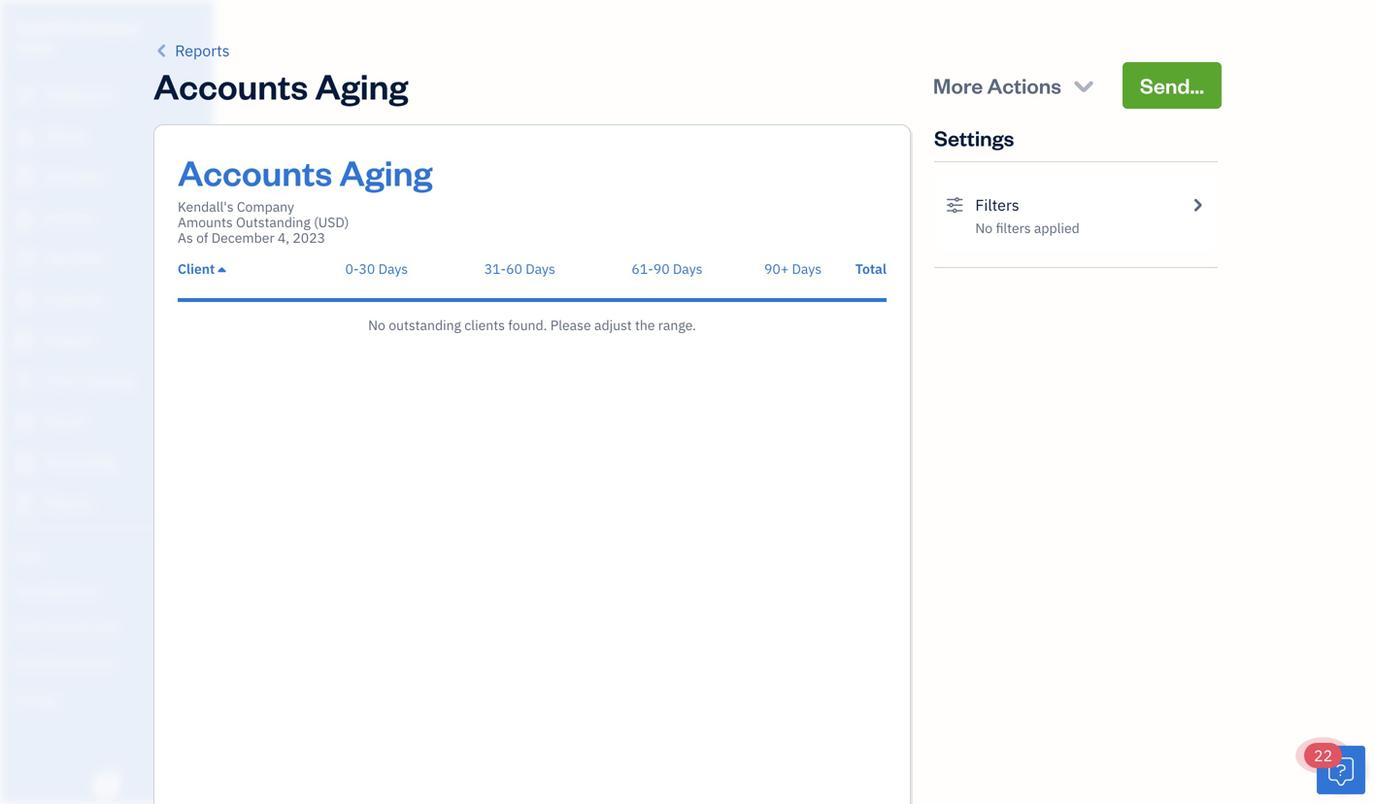 Task type: describe. For each thing, give the bounding box(es) containing it.
usd
[[318, 213, 345, 231]]

payment image
[[13, 250, 36, 269]]

freshbooks image
[[91, 773, 122, 796]]

owner
[[16, 38, 54, 54]]

team members link
[[5, 575, 208, 609]]

bank
[[15, 655, 43, 671]]

no for no filters applied
[[976, 219, 993, 237]]

estimate image
[[13, 168, 36, 187]]

no for no outstanding clients found. please adjust the range.
[[368, 316, 385, 334]]

send… button
[[1123, 62, 1222, 109]]

bank connections
[[15, 655, 114, 671]]

clients
[[464, 316, 505, 334]]

connections
[[45, 655, 114, 671]]

61-
[[632, 260, 653, 278]]

kendall's inside accounts aging kendall's company amounts outstanding ( usd ) as of december 4, 2023
[[178, 198, 234, 216]]

settings inside main element
[[15, 691, 59, 707]]

chevronright image
[[1188, 193, 1206, 217]]

0-30 days
[[345, 260, 408, 278]]

amounts
[[178, 213, 233, 231]]

client link
[[178, 260, 226, 278]]

as
[[178, 229, 193, 247]]

applied
[[1034, 219, 1080, 237]]

main element
[[0, 0, 262, 804]]

items and services link
[[5, 611, 208, 645]]

total link
[[855, 260, 887, 278]]

december
[[211, 229, 274, 247]]

please
[[550, 316, 591, 334]]

range.
[[658, 316, 696, 334]]

days for 31-60 days
[[526, 260, 555, 278]]

company inside accounts aging kendall's company amounts outstanding ( usd ) as of december 4, 2023
[[237, 198, 294, 216]]

services
[[70, 619, 117, 635]]

report image
[[13, 494, 36, 514]]

chevronleft image
[[153, 39, 171, 62]]

60
[[506, 260, 522, 278]]

total
[[855, 260, 887, 278]]

members
[[48, 583, 99, 599]]

company inside the kendall's company owner
[[76, 18, 139, 36]]

kendall's company owner
[[16, 18, 139, 54]]

the
[[635, 316, 655, 334]]

settings link
[[5, 683, 208, 717]]

more
[[933, 71, 983, 99]]

project image
[[13, 331, 36, 351]]

no outstanding clients found. please adjust the range.
[[368, 316, 696, 334]]

items and services
[[15, 619, 117, 635]]

client image
[[13, 127, 36, 147]]

accounts aging
[[153, 62, 408, 108]]

caretup image
[[218, 261, 226, 277]]

22
[[1314, 745, 1333, 766]]

chart image
[[13, 454, 36, 473]]

4 days from the left
[[792, 260, 822, 278]]

filters
[[976, 195, 1019, 215]]



Task type: locate. For each thing, give the bounding box(es) containing it.
1 vertical spatial kendall's
[[178, 198, 234, 216]]

(
[[314, 213, 318, 231]]

90+ days
[[764, 260, 822, 278]]

accounts aging kendall's company amounts outstanding ( usd ) as of december 4, 2023
[[178, 149, 433, 247]]

1 horizontal spatial company
[[237, 198, 294, 216]]

aging
[[315, 62, 408, 108], [339, 149, 433, 195]]

4,
[[278, 229, 290, 247]]

apps
[[15, 547, 43, 563]]

90+
[[764, 260, 789, 278]]

1 horizontal spatial settings
[[934, 124, 1014, 152]]

31-60 days
[[484, 260, 555, 278]]

accounts for accounts aging
[[153, 62, 308, 108]]

settings
[[934, 124, 1014, 152], [15, 691, 59, 707]]

0 vertical spatial no
[[976, 219, 993, 237]]

1 days from the left
[[378, 260, 408, 278]]

accounts inside accounts aging kendall's company amounts outstanding ( usd ) as of december 4, 2023
[[178, 149, 332, 195]]

1 vertical spatial no
[[368, 316, 385, 334]]

money image
[[13, 413, 36, 432]]

)
[[345, 213, 349, 231]]

items
[[15, 619, 45, 635]]

no filters applied
[[976, 219, 1080, 237]]

adjust
[[594, 316, 632, 334]]

accounts down reports
[[153, 62, 308, 108]]

send…
[[1140, 71, 1204, 99]]

reports button
[[153, 39, 230, 62]]

dashboard image
[[13, 86, 36, 106]]

0 horizontal spatial kendall's
[[16, 18, 74, 36]]

client
[[178, 260, 215, 278]]

expense image
[[13, 290, 36, 310]]

0 horizontal spatial settings
[[15, 691, 59, 707]]

kendall's up of
[[178, 198, 234, 216]]

31-
[[484, 260, 506, 278]]

no
[[976, 219, 993, 237], [368, 316, 385, 334]]

1 horizontal spatial no
[[976, 219, 993, 237]]

0 vertical spatial kendall's
[[16, 18, 74, 36]]

aging inside accounts aging kendall's company amounts outstanding ( usd ) as of december 4, 2023
[[339, 149, 433, 195]]

company
[[76, 18, 139, 36], [237, 198, 294, 216]]

more actions
[[933, 71, 1061, 99]]

accounts
[[153, 62, 308, 108], [178, 149, 332, 195]]

2 days from the left
[[526, 260, 555, 278]]

kendall's up "owner"
[[16, 18, 74, 36]]

22 button
[[1304, 743, 1366, 794]]

1 vertical spatial settings
[[15, 691, 59, 707]]

0 vertical spatial accounts
[[153, 62, 308, 108]]

0-
[[345, 260, 359, 278]]

invoice image
[[13, 209, 36, 228]]

team members
[[15, 583, 99, 599]]

apps link
[[5, 539, 208, 573]]

actions
[[987, 71, 1061, 99]]

bank connections link
[[5, 647, 208, 681]]

settings down more
[[934, 124, 1014, 152]]

filters
[[996, 219, 1031, 237]]

1 vertical spatial aging
[[339, 149, 433, 195]]

90
[[653, 260, 670, 278]]

chevrondown image
[[1071, 72, 1097, 99]]

days right 90
[[673, 260, 703, 278]]

0 vertical spatial aging
[[315, 62, 408, 108]]

30
[[359, 260, 375, 278]]

days right 90+
[[792, 260, 822, 278]]

days for 61-90 days
[[673, 260, 703, 278]]

2023
[[293, 229, 325, 247]]

outstanding
[[236, 213, 311, 231]]

kendall's inside the kendall's company owner
[[16, 18, 74, 36]]

no down filters
[[976, 219, 993, 237]]

resource center badge image
[[1317, 746, 1366, 794]]

found.
[[508, 316, 547, 334]]

61-90 days
[[632, 260, 703, 278]]

0 vertical spatial company
[[76, 18, 139, 36]]

1 vertical spatial accounts
[[178, 149, 332, 195]]

reports
[[175, 40, 230, 61]]

more actions button
[[916, 62, 1115, 109]]

team
[[15, 583, 45, 599]]

days
[[378, 260, 408, 278], [526, 260, 555, 278], [673, 260, 703, 278], [792, 260, 822, 278]]

3 days from the left
[[673, 260, 703, 278]]

of
[[196, 229, 208, 247]]

days for 0-30 days
[[378, 260, 408, 278]]

days right 60 on the left
[[526, 260, 555, 278]]

accounts for accounts aging kendall's company amounts outstanding ( usd ) as of december 4, 2023
[[178, 149, 332, 195]]

1 vertical spatial company
[[237, 198, 294, 216]]

outstanding
[[389, 316, 461, 334]]

no left outstanding
[[368, 316, 385, 334]]

timer image
[[13, 372, 36, 391]]

accounts up outstanding
[[178, 149, 332, 195]]

aging for accounts aging
[[315, 62, 408, 108]]

days right 30
[[378, 260, 408, 278]]

settings image
[[946, 193, 964, 217]]

0 horizontal spatial no
[[368, 316, 385, 334]]

0 vertical spatial settings
[[934, 124, 1014, 152]]

1 horizontal spatial kendall's
[[178, 198, 234, 216]]

and
[[47, 619, 68, 635]]

settings down bank
[[15, 691, 59, 707]]

aging for accounts aging kendall's company amounts outstanding ( usd ) as of december 4, 2023
[[339, 149, 433, 195]]

0 horizontal spatial company
[[76, 18, 139, 36]]

kendall's
[[16, 18, 74, 36], [178, 198, 234, 216]]



Task type: vqa. For each thing, say whether or not it's contained in the screenshot.
Total link
yes



